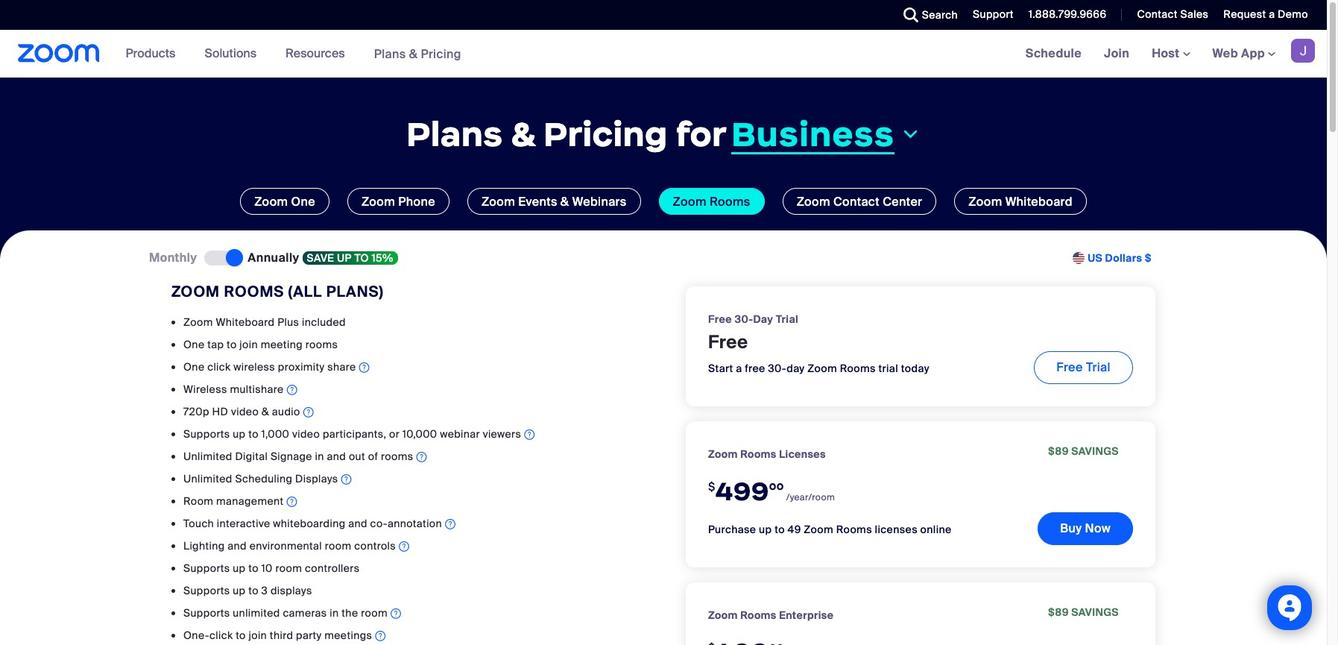 Task type: describe. For each thing, give the bounding box(es) containing it.
web
[[1213, 45, 1239, 61]]

schedule link
[[1015, 30, 1093, 78]]

plus
[[278, 315, 299, 329]]

co-
[[370, 517, 388, 530]]

online
[[921, 523, 952, 536]]

unlimited digital signage in and out of rooms application
[[183, 449, 641, 466]]

up for supports up to 1,000 video participants, or 10,000 webinar viewers
[[233, 427, 246, 441]]

touch interactive whiteboarding and co-annotation
[[183, 517, 442, 530]]

free trial link
[[1035, 351, 1134, 384]]

supports for supports unlimited cameras in the room
[[183, 606, 230, 620]]

search
[[922, 8, 958, 22]]

or
[[389, 427, 400, 441]]

zoom for zoom events & webinars
[[482, 194, 515, 210]]

lighting and environmental room controls
[[183, 539, 396, 552]]

$89 savings for zoom rooms enterprise
[[1049, 605, 1119, 619]]

banner containing products
[[0, 30, 1327, 78]]

supports for supports up to 1,000 video participants, or 10,000 webinar viewers
[[183, 427, 230, 441]]

plans for plans & pricing
[[374, 46, 406, 62]]

0 vertical spatial rooms
[[306, 338, 338, 351]]

multishare
[[230, 382, 284, 396]]

monthly
[[149, 250, 197, 265]]

learn more about one click wireless proximity share image
[[359, 360, 370, 375]]

to inside annually save up to 15%
[[355, 251, 369, 265]]

a for request
[[1269, 7, 1275, 21]]

licenses
[[779, 448, 826, 461]]

plans)
[[326, 282, 384, 301]]

$89 for zoom rooms enterprise
[[1049, 605, 1069, 619]]

annually save up to 15%
[[248, 250, 393, 265]]

events
[[518, 194, 558, 210]]

zoom one
[[254, 194, 315, 210]]

pricing for plans & pricing for
[[544, 113, 668, 156]]

supports up to 10 room controllers
[[183, 561, 360, 575]]

for
[[676, 113, 727, 156]]

plans & pricing for
[[406, 113, 727, 156]]

plans & pricing
[[374, 46, 462, 62]]

viewers
[[483, 427, 521, 441]]

free
[[745, 362, 766, 375]]

to for supports up to 10 room controllers
[[248, 561, 259, 575]]

zoom for zoom phone
[[362, 194, 395, 210]]

in for and
[[315, 450, 324, 463]]

controls
[[354, 539, 396, 552]]

web app button
[[1213, 45, 1276, 61]]

profile picture image
[[1292, 39, 1315, 63]]

purchase up to 49 zoom rooms licenses online
[[708, 523, 952, 536]]

one tap to join meeting rooms
[[183, 338, 338, 351]]

signage
[[271, 450, 312, 463]]

supports for supports up to 3 displays
[[183, 584, 230, 597]]

15%
[[372, 251, 393, 265]]

us dollars $
[[1088, 252, 1152, 265]]

webinars
[[572, 194, 627, 210]]

lighting
[[183, 539, 225, 552]]

one click wireless proximity share application
[[183, 359, 641, 376]]

trial
[[879, 362, 899, 375]]

one inside tabs of zoom services tab list
[[291, 194, 315, 210]]

tabs of zoom services tab list
[[22, 188, 1305, 215]]

up inside annually save up to 15%
[[337, 251, 352, 265]]

zoom for zoom whiteboard plus included
[[183, 315, 213, 329]]

to for one tap to join meeting rooms
[[227, 338, 237, 351]]

free 30-day trial element
[[708, 312, 799, 328]]

share
[[328, 360, 356, 373]]

supports up to 1,000 video participants, or 10,000 webinar viewers application
[[183, 426, 641, 444]]

720p hd video & audio
[[183, 405, 300, 418]]

zoom whiteboard
[[969, 194, 1073, 210]]

one-click to join third party meetings application
[[183, 628, 641, 645]]

up for supports up to 10 room controllers
[[233, 561, 246, 575]]

1 vertical spatial video
[[292, 427, 320, 441]]

displays
[[295, 472, 338, 485]]

audio
[[272, 405, 300, 418]]

free for free 30-day trial
[[708, 313, 732, 326]]

zoom events & webinars
[[482, 194, 627, 210]]

management
[[216, 494, 284, 508]]

learn more about one-click to join third party meetings image
[[375, 629, 386, 643]]

lighting and environmental room controls application
[[183, 538, 641, 555]]

up for supports up to 3 displays
[[233, 584, 246, 597]]

digital
[[235, 450, 268, 463]]

resources button
[[286, 30, 352, 78]]

click for one
[[207, 360, 231, 373]]

start a free 30-day zoom rooms trial today
[[708, 362, 930, 375]]

zoom contact center
[[797, 194, 923, 210]]

purchase
[[708, 523, 756, 536]]

zoom for zoom one
[[254, 194, 288, 210]]

learn more about lighting and environmental room controls image
[[399, 539, 409, 554]]

savings for zoom rooms licenses
[[1072, 444, 1119, 458]]

1,000
[[261, 427, 290, 441]]

unlimited scheduling displays application
[[183, 471, 641, 488]]

join link
[[1093, 30, 1141, 78]]

tap
[[207, 338, 224, 351]]

day
[[787, 362, 805, 375]]

host button
[[1152, 45, 1191, 61]]

00
[[769, 480, 784, 493]]

annually
[[248, 250, 299, 265]]

today
[[901, 362, 930, 375]]

enterprise
[[779, 609, 834, 622]]

join for third
[[249, 629, 267, 642]]

host
[[1152, 45, 1183, 61]]

buy
[[1061, 520, 1082, 536]]

meeting
[[261, 338, 303, 351]]

0 vertical spatial contact
[[1138, 7, 1178, 21]]

free 30-day trial
[[708, 313, 799, 326]]

search button
[[892, 0, 962, 30]]

of
[[368, 450, 378, 463]]

zoom for zoom rooms enterprise
[[708, 609, 738, 622]]

product information navigation
[[115, 30, 473, 78]]

out
[[349, 450, 365, 463]]

business button
[[732, 112, 921, 155]]

zoom rooms enterprise
[[708, 609, 834, 622]]

$ 499 00 /year/room
[[708, 475, 835, 508]]

proximity
[[278, 360, 325, 373]]

to for supports up to 1,000 video participants, or 10,000 webinar viewers
[[248, 427, 259, 441]]

supports unlimited cameras in the room application
[[183, 605, 641, 623]]

app
[[1242, 45, 1265, 61]]

to for supports up to 3 displays
[[248, 584, 259, 597]]

participants,
[[323, 427, 386, 441]]

$ inside $ 499 00 /year/room
[[708, 479, 716, 494]]

learn more about supports up to 1,000 video participants, or 10,000 webinar viewers image
[[524, 427, 535, 442]]

to for purchase up to 49 zoom rooms licenses online
[[775, 523, 785, 536]]

day
[[754, 313, 773, 326]]

& inside product information navigation
[[409, 46, 418, 62]]

center
[[883, 194, 923, 210]]

join for meeting
[[240, 338, 258, 351]]

zoom rooms licenses element
[[708, 447, 826, 463]]

499
[[716, 475, 769, 508]]

up for purchase up to 49 zoom rooms licenses online
[[759, 523, 772, 536]]

rooms for zoom rooms enterprise
[[741, 609, 777, 622]]

one for one click wireless proximity share
[[183, 360, 205, 373]]



Task type: locate. For each thing, give the bounding box(es) containing it.
free inside free trial link
[[1057, 359, 1083, 375]]

0 horizontal spatial $
[[708, 479, 716, 494]]

meetings
[[325, 629, 372, 642]]

learn more about 720p hd video & audio image
[[303, 405, 314, 420]]

0 vertical spatial whiteboard
[[1006, 194, 1073, 210]]

controllers
[[305, 561, 360, 575]]

free
[[708, 313, 732, 326], [708, 330, 748, 353], [1057, 359, 1083, 375]]

contact inside tabs of zoom services tab list
[[834, 194, 880, 210]]

1 vertical spatial unlimited
[[183, 472, 232, 485]]

room inside "application"
[[325, 539, 352, 552]]

rooms down the for
[[710, 194, 751, 210]]

join
[[1104, 45, 1130, 61]]

free for free
[[708, 330, 748, 353]]

pricing inside product information navigation
[[421, 46, 462, 62]]

join down unlimited
[[249, 629, 267, 642]]

0 horizontal spatial video
[[231, 405, 259, 418]]

up inside application
[[233, 427, 246, 441]]

savings for zoom rooms enterprise
[[1072, 605, 1119, 619]]

1 horizontal spatial plans
[[406, 113, 503, 156]]

1 horizontal spatial and
[[327, 450, 346, 463]]

wireless multishare
[[183, 382, 284, 396]]

join
[[240, 338, 258, 351], [249, 629, 267, 642]]

environmental
[[250, 539, 322, 552]]

room up controllers
[[325, 539, 352, 552]]

1 horizontal spatial room
[[325, 539, 352, 552]]

whiteboard inside tabs of zoom services tab list
[[1006, 194, 1073, 210]]

(all
[[288, 282, 322, 301]]

unlimited
[[233, 606, 280, 620]]

1 vertical spatial $89 savings
[[1049, 605, 1119, 619]]

and left "co-"
[[348, 517, 368, 530]]

unlimited for unlimited digital signage in and out of rooms
[[183, 450, 232, 463]]

rooms inside tabs of zoom services tab list
[[710, 194, 751, 210]]

1 vertical spatial trial
[[1086, 359, 1111, 375]]

rooms left licenses
[[837, 523, 872, 536]]

one inside application
[[183, 360, 205, 373]]

join up the wireless
[[240, 338, 258, 351]]

touch interactive whiteboarding and co-annotation application
[[183, 516, 641, 533]]

and left the 'out'
[[327, 450, 346, 463]]

now
[[1085, 520, 1111, 536]]

one
[[291, 194, 315, 210], [183, 338, 205, 351], [183, 360, 205, 373]]

0 horizontal spatial in
[[315, 450, 324, 463]]

contact left 'center'
[[834, 194, 880, 210]]

zoom logo image
[[18, 44, 100, 63]]

learn more about unlimited digital signage in and out of rooms image
[[416, 450, 427, 464]]

contact sales
[[1138, 7, 1209, 21]]

1 vertical spatial join
[[249, 629, 267, 642]]

plans
[[374, 46, 406, 62], [406, 113, 503, 156]]

up right save
[[337, 251, 352, 265]]

rooms left enterprise
[[741, 609, 777, 622]]

1 vertical spatial click
[[210, 629, 233, 642]]

interactive
[[217, 517, 270, 530]]

2 vertical spatial one
[[183, 360, 205, 373]]

demo
[[1278, 7, 1309, 21]]

sales
[[1181, 7, 1209, 21]]

$89
[[1049, 444, 1069, 458], [1049, 605, 1069, 619]]

1 vertical spatial plans
[[406, 113, 503, 156]]

1 unlimited from the top
[[183, 450, 232, 463]]

1 savings from the top
[[1072, 444, 1119, 458]]

down image
[[901, 126, 921, 144]]

video right hd
[[231, 405, 259, 418]]

$89 savings for zoom rooms licenses
[[1049, 444, 1119, 458]]

us dollars $ button
[[1088, 251, 1152, 266]]

0 vertical spatial pricing
[[421, 46, 462, 62]]

0 vertical spatial room
[[325, 539, 352, 552]]

1 vertical spatial rooms
[[381, 450, 414, 463]]

/year/room
[[787, 491, 835, 503]]

2 horizontal spatial room
[[361, 606, 388, 620]]

1 horizontal spatial a
[[1269, 7, 1275, 21]]

third
[[270, 629, 293, 642]]

trial inside free 30-day trial element
[[776, 313, 799, 326]]

one left 'tap'
[[183, 338, 205, 351]]

0 vertical spatial click
[[207, 360, 231, 373]]

free inside free 30-day trial element
[[708, 313, 732, 326]]

wireless multishare application
[[183, 382, 641, 399]]

learn more about touch interactive whiteboarding and co-annotation image
[[445, 517, 456, 532]]

1 $89 savings from the top
[[1049, 444, 1119, 458]]

wireless
[[183, 382, 227, 396]]

$89 for zoom rooms licenses
[[1049, 444, 1069, 458]]

webinar
[[440, 427, 480, 441]]

and down interactive
[[228, 539, 247, 552]]

2 horizontal spatial and
[[348, 517, 368, 530]]

one up "wireless"
[[183, 360, 205, 373]]

unlimited
[[183, 450, 232, 463], [183, 472, 232, 485]]

1 vertical spatial free
[[708, 330, 748, 353]]

free for free trial
[[1057, 359, 1083, 375]]

1 horizontal spatial whiteboard
[[1006, 194, 1073, 210]]

rooms inside "element"
[[741, 448, 777, 461]]

solutions button
[[205, 30, 263, 78]]

0 horizontal spatial room
[[276, 561, 302, 575]]

0 vertical spatial free
[[708, 313, 732, 326]]

1 supports from the top
[[183, 427, 230, 441]]

displays
[[271, 584, 312, 597]]

3 supports from the top
[[183, 584, 230, 597]]

to for one-click to join third party meetings
[[236, 629, 246, 642]]

one-
[[183, 629, 210, 642]]

zoom for zoom rooms
[[673, 194, 707, 210]]

one up annually save up to 15%
[[291, 194, 315, 210]]

support
[[973, 7, 1014, 21]]

3
[[261, 584, 268, 597]]

0 horizontal spatial pricing
[[421, 46, 462, 62]]

to right 'tap'
[[227, 338, 237, 351]]

2 unlimited from the top
[[183, 472, 232, 485]]

room right 10
[[276, 561, 302, 575]]

1 vertical spatial a
[[736, 362, 742, 375]]

up down the 720p hd video & audio
[[233, 427, 246, 441]]

1 vertical spatial room
[[276, 561, 302, 575]]

a
[[1269, 7, 1275, 21], [736, 362, 742, 375]]

&
[[409, 46, 418, 62], [511, 113, 535, 156], [561, 194, 569, 210], [262, 405, 269, 418]]

1 vertical spatial one
[[183, 338, 205, 351]]

save
[[307, 251, 334, 265]]

included
[[302, 315, 346, 329]]

to down unlimited
[[236, 629, 246, 642]]

the
[[342, 606, 358, 620]]

to left 15%
[[355, 251, 369, 265]]

& inside 720p hd video & audio application
[[262, 405, 269, 418]]

1 horizontal spatial rooms
[[381, 450, 414, 463]]

room inside application
[[361, 606, 388, 620]]

room management
[[183, 494, 284, 508]]

2 $89 from the top
[[1049, 605, 1069, 619]]

up left 3
[[233, 584, 246, 597]]

whiteboard for zoom whiteboard plus included
[[216, 315, 275, 329]]

zoom phone
[[362, 194, 435, 210]]

1 horizontal spatial in
[[330, 606, 339, 620]]

1 vertical spatial pricing
[[544, 113, 668, 156]]

annotation
[[388, 517, 442, 530]]

unlimited left digital
[[183, 450, 232, 463]]

unlimited inside unlimited digital signage in and out of rooms application
[[183, 450, 232, 463]]

meetings navigation
[[1015, 30, 1327, 78]]

rooms for zoom rooms
[[710, 194, 751, 210]]

720p
[[183, 405, 209, 418]]

click down unlimited
[[210, 629, 233, 642]]

& inside tabs of zoom services tab list
[[561, 194, 569, 210]]

2 vertical spatial room
[[361, 606, 388, 620]]

room
[[183, 494, 214, 508]]

zoom rooms (all plans)
[[172, 282, 384, 301]]

start
[[708, 362, 733, 375]]

unlimited for unlimited scheduling displays
[[183, 472, 232, 485]]

rooms left trial
[[840, 362, 876, 375]]

web app
[[1213, 45, 1265, 61]]

contact left sales
[[1138, 7, 1178, 21]]

whiteboard for zoom whiteboard
[[1006, 194, 1073, 210]]

rooms down or
[[381, 450, 414, 463]]

zoom rooms enterprise element
[[708, 608, 834, 624]]

0 vertical spatial $
[[1145, 252, 1152, 265]]

zoom for zoom rooms licenses
[[708, 448, 738, 461]]

buy now
[[1061, 520, 1111, 536]]

learn more about wireless multishare image
[[287, 382, 297, 397]]

0 vertical spatial 30-
[[735, 313, 754, 326]]

in up displays
[[315, 450, 324, 463]]

0 horizontal spatial 30-
[[735, 313, 754, 326]]

0 vertical spatial unlimited
[[183, 450, 232, 463]]

a left demo at top right
[[1269, 7, 1275, 21]]

video down the learn more about 720p hd video & audio icon
[[292, 427, 320, 441]]

1 $89 from the top
[[1049, 444, 1069, 458]]

pricing for plans & pricing
[[421, 46, 462, 62]]

one for one tap to join meeting rooms
[[183, 338, 205, 351]]

1 vertical spatial contact
[[834, 194, 880, 210]]

to left 3
[[248, 584, 259, 597]]

2 vertical spatial and
[[228, 539, 247, 552]]

unlimited digital signage in and out of rooms
[[183, 450, 414, 463]]

zoom for zoom whiteboard
[[969, 194, 1003, 210]]

savings
[[1072, 444, 1119, 458], [1072, 605, 1119, 619]]

0 horizontal spatial rooms
[[306, 338, 338, 351]]

$ up the purchase
[[708, 479, 716, 494]]

$ inside dropdown button
[[1145, 252, 1152, 265]]

click down 'tap'
[[207, 360, 231, 373]]

zoom rooms
[[673, 194, 751, 210]]

1 horizontal spatial 30-
[[768, 362, 787, 375]]

to left 1,000
[[248, 427, 259, 441]]

0 horizontal spatial trial
[[776, 313, 799, 326]]

2 $89 savings from the top
[[1049, 605, 1119, 619]]

0 vertical spatial $89
[[1049, 444, 1069, 458]]

one click wireless proximity share
[[183, 360, 356, 373]]

up left the "49"
[[759, 523, 772, 536]]

learn more about supports unlimited cameras in the room image
[[391, 606, 401, 621]]

rooms for zoom rooms (all plans)
[[224, 282, 284, 301]]

buy now link
[[1038, 512, 1134, 545]]

1.888.799.9666
[[1029, 7, 1107, 21]]

click for one-
[[210, 629, 233, 642]]

banner
[[0, 30, 1327, 78]]

supports for supports up to 10 room controllers
[[183, 561, 230, 575]]

room management application
[[183, 494, 641, 511]]

1 horizontal spatial pricing
[[544, 113, 668, 156]]

solutions
[[205, 45, 257, 61]]

resources
[[286, 45, 345, 61]]

0 vertical spatial savings
[[1072, 444, 1119, 458]]

4 supports from the top
[[183, 606, 230, 620]]

join inside application
[[249, 629, 267, 642]]

unlimited up the "room"
[[183, 472, 232, 485]]

zoom for zoom contact center
[[797, 194, 831, 210]]

scheduling
[[235, 472, 293, 485]]

1 horizontal spatial video
[[292, 427, 320, 441]]

720p hd video & audio application
[[183, 404, 641, 421]]

0 vertical spatial a
[[1269, 7, 1275, 21]]

trial inside free trial link
[[1086, 359, 1111, 375]]

supports
[[183, 427, 230, 441], [183, 561, 230, 575], [183, 584, 230, 597], [183, 606, 230, 620]]

rooms for zoom rooms licenses
[[741, 448, 777, 461]]

1 vertical spatial $
[[708, 479, 716, 494]]

0 horizontal spatial contact
[[834, 194, 880, 210]]

0 horizontal spatial and
[[228, 539, 247, 552]]

business
[[732, 112, 895, 155]]

0 horizontal spatial plans
[[374, 46, 406, 62]]

up up supports up to 3 displays
[[233, 561, 246, 575]]

rooms up 00
[[741, 448, 777, 461]]

$
[[1145, 252, 1152, 265], [708, 479, 716, 494]]

free trial
[[1057, 359, 1111, 375]]

49
[[788, 523, 801, 536]]

2 savings from the top
[[1072, 605, 1119, 619]]

0 vertical spatial one
[[291, 194, 315, 210]]

main content
[[0, 30, 1327, 645]]

room left learn more about supports unlimited cameras in the room icon at the bottom left of page
[[361, 606, 388, 620]]

0 vertical spatial trial
[[776, 313, 799, 326]]

0 vertical spatial plans
[[374, 46, 406, 62]]

0 vertical spatial and
[[327, 450, 346, 463]]

rooms up the zoom whiteboard plus included
[[224, 282, 284, 301]]

1 horizontal spatial contact
[[1138, 7, 1178, 21]]

supports up to 1,000 video participants, or 10,000 webinar viewers
[[183, 427, 521, 441]]

plans for plans & pricing for
[[406, 113, 503, 156]]

1 horizontal spatial trial
[[1086, 359, 1111, 375]]

touch
[[183, 517, 214, 530]]

2 vertical spatial free
[[1057, 359, 1083, 375]]

1 vertical spatial and
[[348, 517, 368, 530]]

pricing inside main content
[[544, 113, 668, 156]]

1 vertical spatial savings
[[1072, 605, 1119, 619]]

2 supports from the top
[[183, 561, 230, 575]]

to left the "49"
[[775, 523, 785, 536]]

in left the
[[330, 606, 339, 620]]

zoom
[[254, 194, 288, 210], [362, 194, 395, 210], [482, 194, 515, 210], [673, 194, 707, 210], [797, 194, 831, 210], [969, 194, 1003, 210], [172, 282, 220, 301], [183, 315, 213, 329], [808, 362, 837, 375], [708, 448, 738, 461], [804, 523, 834, 536], [708, 609, 738, 622]]

0 horizontal spatial whiteboard
[[216, 315, 275, 329]]

zoom for zoom rooms (all plans)
[[172, 282, 220, 301]]

a left free
[[736, 362, 742, 375]]

30- right free
[[768, 362, 787, 375]]

0 vertical spatial in
[[315, 450, 324, 463]]

learn more about unlimited scheduling displays image
[[341, 472, 352, 487]]

plans inside product information navigation
[[374, 46, 406, 62]]

to
[[355, 251, 369, 265], [227, 338, 237, 351], [248, 427, 259, 441], [775, 523, 785, 536], [248, 561, 259, 575], [248, 584, 259, 597], [236, 629, 246, 642]]

rooms down included
[[306, 338, 338, 351]]

hd
[[212, 405, 228, 418]]

1 vertical spatial whiteboard
[[216, 315, 275, 329]]

0 vertical spatial $89 savings
[[1049, 444, 1119, 458]]

30- up free
[[735, 313, 754, 326]]

video
[[231, 405, 259, 418], [292, 427, 320, 441]]

to left 10
[[248, 561, 259, 575]]

main content containing business
[[0, 30, 1327, 645]]

0 horizontal spatial a
[[736, 362, 742, 375]]

zoom rooms licenses
[[708, 448, 826, 461]]

learn more about room management image
[[287, 494, 297, 509]]

schedule
[[1026, 45, 1082, 61]]

and inside "application"
[[228, 539, 247, 552]]

in for the
[[330, 606, 339, 620]]

0 vertical spatial join
[[240, 338, 258, 351]]

rooms inside application
[[381, 450, 414, 463]]

unlimited inside unlimited scheduling displays application
[[183, 472, 232, 485]]

$89 savings
[[1049, 444, 1119, 458], [1049, 605, 1119, 619]]

phone
[[398, 194, 435, 210]]

products button
[[126, 30, 182, 78]]

click
[[207, 360, 231, 373], [210, 629, 233, 642]]

request a demo
[[1224, 7, 1309, 21]]

zoom inside "element"
[[708, 448, 738, 461]]

zoom whiteboard plus included
[[183, 315, 346, 329]]

0 vertical spatial video
[[231, 405, 259, 418]]

1 horizontal spatial $
[[1145, 252, 1152, 265]]

$ right dollars on the right top of the page
[[1145, 252, 1152, 265]]

1 vertical spatial in
[[330, 606, 339, 620]]

whiteboarding
[[273, 517, 346, 530]]

1 vertical spatial 30-
[[768, 362, 787, 375]]

a for start
[[736, 362, 742, 375]]

1 vertical spatial $89
[[1049, 605, 1069, 619]]



Task type: vqa. For each thing, say whether or not it's contained in the screenshot.
'join' in One-click to join third party meetings APPLICATION
yes



